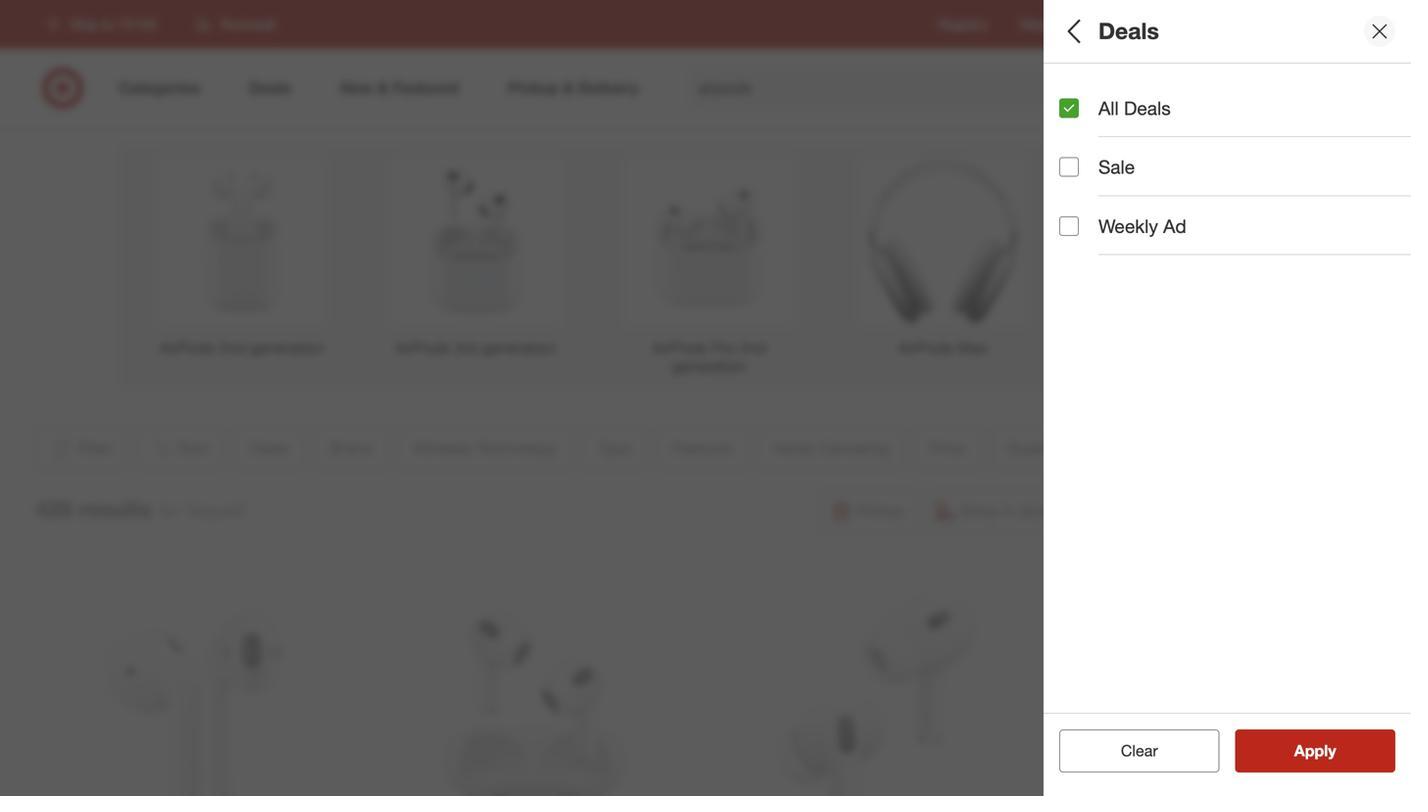 Task type: describe. For each thing, give the bounding box(es) containing it.
clear button
[[1060, 730, 1220, 773]]

all inside deals all deals
[[1060, 102, 1075, 119]]

deals up "brand"
[[1078, 102, 1113, 119]]

technology
[[1140, 221, 1241, 244]]

wireless technology button
[[1060, 201, 1412, 270]]

brand
[[1060, 153, 1113, 175]]

stores
[[1341, 16, 1380, 33]]

redcard
[[1116, 16, 1171, 33]]

see results
[[1274, 750, 1357, 769]]

for for 428 results for "airpods"
[[160, 502, 179, 521]]

wireless
[[1060, 221, 1135, 244]]

0 vertical spatial weekly ad
[[1020, 16, 1085, 33]]

"airpods"
[[183, 502, 248, 521]]

redcard link
[[1116, 15, 1171, 34]]

deals down all filters
[[1060, 77, 1110, 100]]

see
[[1274, 750, 1302, 769]]

all filters dialog
[[1044, 0, 1412, 797]]

all for all deals
[[1099, 97, 1119, 120]]

airpods
[[1164, 709, 1217, 728]]

weekly inside deals dialog
[[1099, 215, 1159, 237]]

weekly ad link
[[1020, 15, 1085, 34]]

0 vertical spatial ad
[[1068, 16, 1085, 33]]

wireless technology
[[1060, 221, 1241, 244]]

all
[[1153, 750, 1168, 769]]

all for all filters
[[1060, 17, 1087, 45]]

What can we help you find? suggestions appear below search field
[[687, 67, 1144, 110]]

see results button
[[1236, 738, 1396, 781]]

filters
[[1093, 17, 1154, 45]]

428 for 428 results for airpods
[[1060, 709, 1086, 728]]

search button
[[1130, 67, 1177, 114]]

clear for clear
[[1121, 742, 1158, 761]]

brand button
[[1060, 132, 1412, 201]]

weekly ad inside deals dialog
[[1099, 215, 1187, 237]]

results for 428 results for airpods
[[1090, 709, 1137, 728]]



Task type: vqa. For each thing, say whether or not it's contained in the screenshot.
428
yes



Task type: locate. For each thing, give the bounding box(es) containing it.
0 horizontal spatial results
[[79, 496, 152, 523]]

advertisement element
[[118, 143, 1294, 391]]

0 vertical spatial 428
[[35, 496, 73, 523]]

for inside the all filters "dialog"
[[1141, 709, 1160, 728]]

weekly ad
[[1020, 16, 1085, 33], [1099, 215, 1187, 237]]

1 vertical spatial weekly
[[1099, 215, 1159, 237]]

for for 428 results for airpods
[[1141, 709, 1160, 728]]

ad right wireless
[[1164, 215, 1187, 237]]

1 horizontal spatial weekly
[[1099, 215, 1159, 237]]

ad left filters
[[1068, 16, 1085, 33]]

results
[[79, 496, 152, 523], [1090, 709, 1137, 728], [1307, 750, 1357, 769]]

all left filters
[[1060, 17, 1087, 45]]

ad inside deals dialog
[[1164, 215, 1187, 237]]

2 horizontal spatial results
[[1307, 750, 1357, 769]]

apply button
[[1236, 730, 1396, 773]]

results inside 'button'
[[1307, 750, 1357, 769]]

clear left all
[[1111, 750, 1148, 769]]

428
[[35, 496, 73, 523], [1060, 709, 1086, 728]]

all up "brand"
[[1060, 102, 1075, 119]]

clear inside button
[[1111, 750, 1148, 769]]

0 vertical spatial results
[[79, 496, 152, 523]]

deals
[[1099, 17, 1159, 45], [1060, 77, 1110, 100], [1124, 97, 1171, 120], [1078, 102, 1113, 119]]

1 horizontal spatial ad
[[1164, 215, 1187, 237]]

clear all
[[1111, 750, 1168, 769]]

weekly right "weekly ad" checkbox
[[1099, 215, 1159, 237]]

all filters
[[1060, 17, 1154, 45]]

1 horizontal spatial results
[[1090, 709, 1137, 728]]

ad
[[1068, 16, 1085, 33], [1164, 215, 1187, 237]]

sale
[[1099, 156, 1135, 179]]

all right all deals "checkbox"
[[1099, 97, 1119, 120]]

1 horizontal spatial for
[[1141, 709, 1160, 728]]

find stores
[[1311, 16, 1380, 33]]

0 vertical spatial for
[[160, 502, 179, 521]]

all deals
[[1099, 97, 1171, 120]]

428 for 428 results for "airpods"
[[35, 496, 73, 523]]

Weekly Ad checkbox
[[1060, 216, 1079, 236]]

find
[[1311, 16, 1337, 33]]

deals right deals all deals
[[1124, 97, 1171, 120]]

deals dialog
[[1044, 0, 1412, 797]]

deals up search
[[1099, 17, 1159, 45]]

clear all button
[[1060, 738, 1220, 781]]

428 results for airpods
[[1060, 709, 1217, 728]]

weekly right registry
[[1020, 16, 1064, 33]]

1 vertical spatial for
[[1141, 709, 1160, 728]]

for up the clear button
[[1141, 709, 1160, 728]]

1 vertical spatial weekly ad
[[1099, 215, 1187, 237]]

clear for clear all
[[1111, 750, 1148, 769]]

1 horizontal spatial 428
[[1060, 709, 1086, 728]]

0 horizontal spatial 428
[[35, 496, 73, 523]]

clear down 428 results for airpods at the bottom of page
[[1121, 742, 1158, 761]]

1 horizontal spatial weekly ad
[[1099, 215, 1187, 237]]

for
[[160, 502, 179, 521], [1141, 709, 1160, 728]]

results for see results
[[1307, 750, 1357, 769]]

2 vertical spatial results
[[1307, 750, 1357, 769]]

all inside deals dialog
[[1099, 97, 1119, 120]]

all
[[1060, 17, 1087, 45], [1099, 97, 1119, 120], [1060, 102, 1075, 119]]

clear inside button
[[1121, 742, 1158, 761]]

for left "airpods"
[[160, 502, 179, 521]]

weekly
[[1020, 16, 1064, 33], [1099, 215, 1159, 237]]

weekly ad left filters
[[1020, 16, 1085, 33]]

0 vertical spatial weekly
[[1020, 16, 1064, 33]]

search
[[1130, 80, 1177, 100]]

1 vertical spatial results
[[1090, 709, 1137, 728]]

find stores link
[[1311, 15, 1380, 34]]

1 vertical spatial 428
[[1060, 709, 1086, 728]]

weekly ad down sale
[[1099, 215, 1187, 237]]

0 horizontal spatial weekly ad
[[1020, 16, 1085, 33]]

0 horizontal spatial for
[[160, 502, 179, 521]]

apply
[[1295, 742, 1337, 761]]

deals all deals
[[1060, 77, 1113, 119]]

0 horizontal spatial ad
[[1068, 16, 1085, 33]]

registry
[[938, 16, 989, 33]]

for inside 428 results for "airpods"
[[160, 502, 179, 521]]

0 horizontal spatial weekly
[[1020, 16, 1064, 33]]

registry link
[[938, 15, 989, 34]]

1 vertical spatial ad
[[1164, 215, 1187, 237]]

428 inside the all filters "dialog"
[[1060, 709, 1086, 728]]

Sale checkbox
[[1060, 158, 1079, 177]]

clear
[[1121, 742, 1158, 761], [1111, 750, 1148, 769]]

428 results for "airpods"
[[35, 496, 248, 523]]

results for 428 results for "airpods"
[[79, 496, 152, 523]]

All Deals checkbox
[[1060, 99, 1079, 118]]



